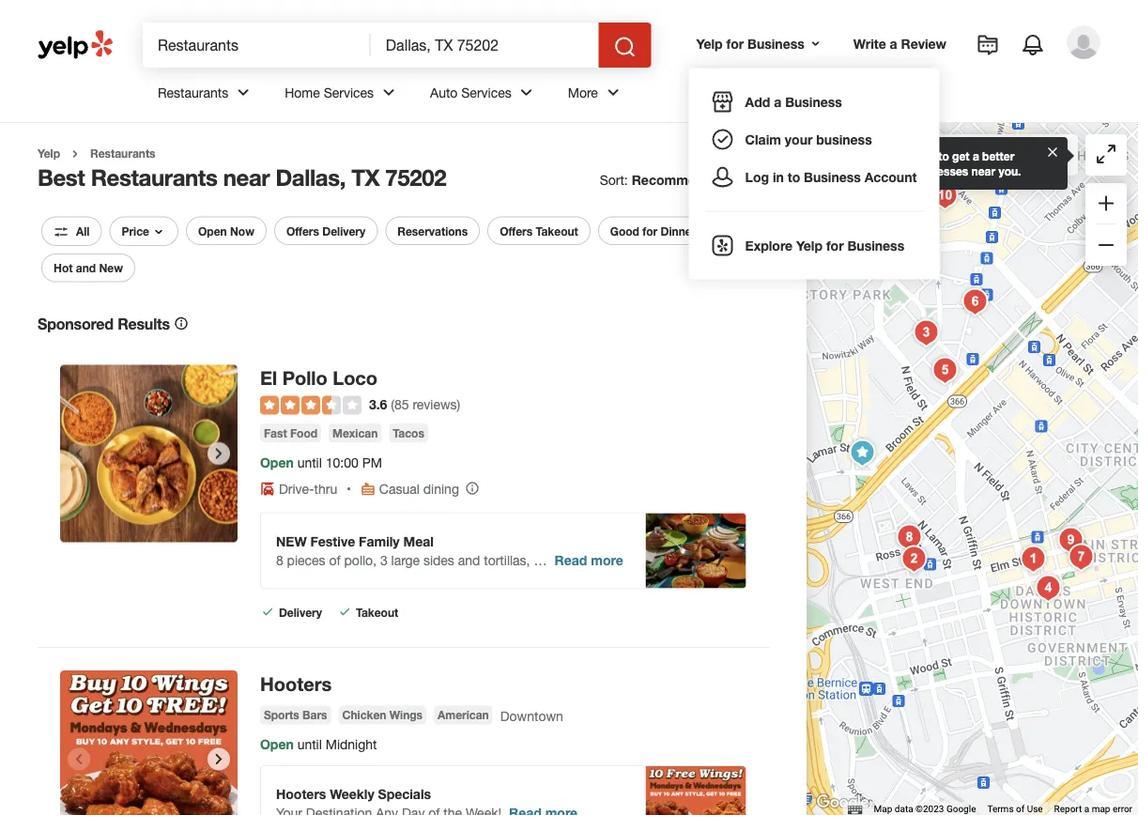 Task type: vqa. For each thing, say whether or not it's contained in the screenshot.
Open to the bottom
yes



Task type: locate. For each thing, give the bounding box(es) containing it.
error
[[1113, 804, 1133, 815]]

delivery down tx
[[322, 224, 366, 238]]

0 horizontal spatial map
[[912, 149, 936, 163]]

0 vertical spatial restaurants
[[158, 85, 228, 100]]

for inside filters group
[[643, 224, 658, 238]]

report
[[1055, 804, 1082, 815]]

None field
[[158, 35, 356, 55], [386, 35, 584, 55]]

claim
[[746, 131, 782, 147]]

1 24 chevron down v2 image from the left
[[515, 81, 538, 104]]

map region
[[797, 0, 1139, 815]]

0 vertical spatial slideshow element
[[60, 365, 238, 542]]

2 24 chevron down v2 image from the left
[[602, 81, 625, 104]]

and right sides
[[458, 553, 480, 568]]

chet's dallas image
[[896, 541, 934, 578]]

open inside button
[[198, 224, 227, 238]]

24 chevron down v2 image right auto services
[[515, 81, 538, 104]]

1 horizontal spatial map
[[998, 147, 1025, 163]]

0 vertical spatial open
[[198, 224, 227, 238]]

specials
[[378, 787, 431, 802]]

takeout right 16 checkmark v2 image
[[356, 606, 399, 619]]

american link
[[434, 706, 493, 725]]

business up the "claim your business" button
[[786, 94, 843, 109]]

16 checkmark v2 image
[[260, 605, 275, 620]]

offers inside button
[[286, 224, 319, 238]]

1 none field from the left
[[158, 35, 356, 55]]

the
[[892, 149, 909, 163], [888, 164, 905, 178]]

at left $24. in the bottom of the page
[[582, 553, 593, 568]]

24 chevron down v2 image
[[515, 81, 538, 104], [602, 81, 625, 104]]

2 none field from the left
[[386, 35, 584, 55]]

1 horizontal spatial delivery
[[322, 224, 366, 238]]

add
[[746, 94, 771, 109]]

yelp for yelp link
[[38, 147, 60, 160]]

1 24 chevron down v2 image from the left
[[232, 81, 255, 104]]

business down business
[[804, 169, 861, 185]]

pm
[[362, 455, 382, 470]]

0 vertical spatial hooters
[[260, 673, 332, 695]]

close image
[[1046, 143, 1061, 160]]

1 vertical spatial next image
[[208, 748, 230, 771]]

0 horizontal spatial yelp
[[38, 147, 60, 160]]

at down 'expand' in the right top of the page
[[875, 164, 885, 178]]

auto
[[430, 85, 458, 100]]

1 previous image from the top
[[68, 442, 90, 465]]

delivery right 16 checkmark v2 icon
[[279, 606, 322, 619]]

loco
[[333, 367, 378, 389]]

16 drive thru v2 image
[[260, 481, 275, 497]]

chicken wings link
[[339, 706, 427, 725]]

of down festive
[[329, 553, 341, 568]]

3.6 (85 reviews)
[[369, 396, 461, 412]]

all button
[[41, 216, 102, 246]]

1 horizontal spatial of
[[1016, 804, 1025, 815]]

0 horizontal spatial offers
[[286, 224, 319, 238]]

1 vertical spatial until
[[297, 737, 322, 753]]

hot
[[54, 261, 73, 275]]

1 horizontal spatial for
[[727, 36, 744, 51]]

sky blossom image
[[1053, 522, 1090, 559]]

takeout left good
[[536, 224, 579, 238]]

takeout inside button
[[536, 224, 579, 238]]

2 offers from the left
[[500, 224, 533, 238]]

google
[[947, 804, 977, 815]]

search image
[[614, 36, 637, 58]]

explore
[[746, 238, 793, 253]]

map up businesses
[[912, 149, 936, 163]]

home services
[[285, 85, 374, 100]]

yo ranch steakhouse image
[[891, 519, 929, 557]]

24 chevron down v2 image inside home services link
[[378, 81, 400, 104]]

for right explore
[[827, 238, 844, 253]]

a inside 'link'
[[890, 36, 898, 51]]

0 horizontal spatial of
[[329, 553, 341, 568]]

group
[[1086, 183, 1127, 266]]

frankie's downtown image
[[1015, 541, 1053, 578]]

chicken
[[342, 709, 387, 722]]

map left 'error'
[[1092, 804, 1111, 815]]

0 vertical spatial takeout
[[536, 224, 579, 238]]

open now
[[198, 224, 255, 238]]

0 vertical spatial delivery
[[322, 224, 366, 238]]

1 horizontal spatial none field
[[386, 35, 584, 55]]

0 horizontal spatial takeout
[[356, 606, 399, 619]]

yelp link
[[38, 147, 60, 160]]

to up businesses
[[939, 149, 950, 163]]

drive-
[[279, 481, 314, 497]]

open up 16 drive thru v2 icon at bottom left
[[260, 455, 294, 470]]

slideshow element
[[60, 365, 238, 542], [60, 671, 238, 815]]

good
[[610, 224, 640, 238]]

0 horizontal spatial delivery
[[279, 606, 322, 619]]

near
[[223, 163, 270, 190], [972, 164, 996, 178]]

reservations
[[398, 224, 468, 238]]

at
[[875, 164, 885, 178], [582, 553, 593, 568]]

near up now
[[223, 163, 270, 190]]

zoom out image
[[1095, 234, 1118, 256]]

0 vertical spatial yelp
[[697, 36, 723, 51]]

1 horizontal spatial takeout
[[536, 224, 579, 238]]

sports bars button
[[260, 706, 331, 725]]

slideshow element for hooters
[[60, 671, 238, 815]]

restaurants up 16 chevron down v2 icon
[[91, 163, 217, 190]]

1 vertical spatial takeout
[[356, 606, 399, 619]]

for right good
[[643, 224, 658, 238]]

good for dinner button
[[598, 216, 709, 245]]

none field near
[[386, 35, 584, 55]]

1 vertical spatial to
[[788, 169, 801, 185]]

el pollo loco link
[[260, 367, 378, 389]]

offers inside offers takeout button
[[500, 224, 533, 238]]

hooters for hooters
[[260, 673, 332, 695]]

previous image for el pollo loco
[[68, 442, 90, 465]]

(85
[[391, 396, 409, 412]]

business inside yelp for business button
[[748, 36, 805, 51]]

1 horizontal spatial offers
[[500, 224, 533, 238]]

el
[[260, 367, 277, 389]]

of left use
[[1016, 804, 1025, 815]]

1 horizontal spatial near
[[972, 164, 996, 178]]

0 vertical spatial restaurants link
[[143, 68, 270, 122]]

next image
[[208, 442, 230, 465], [208, 748, 230, 771]]

0 horizontal spatial 24 chevron down v2 image
[[232, 81, 255, 104]]

previous image
[[68, 442, 90, 465], [68, 748, 90, 771]]

hooters up sports bars link
[[260, 673, 332, 695]]

near down "as"
[[972, 164, 996, 178]]

recommended
[[632, 172, 727, 187]]

until up the drive-thru
[[297, 455, 322, 470]]

and right hot
[[76, 261, 96, 275]]

business down the account
[[848, 238, 905, 253]]

you.
[[999, 164, 1022, 178]]

drive-thru
[[279, 481, 337, 497]]

24 chevron down v2 image inside the auto services link
[[515, 81, 538, 104]]

delivery
[[322, 224, 366, 238], [279, 606, 322, 619]]

john s. image
[[1067, 25, 1101, 59]]

offers delivery button
[[274, 216, 378, 245]]

sports
[[264, 709, 299, 722]]

restaurants link down the find text box
[[143, 68, 270, 122]]

1 horizontal spatial to
[[939, 149, 950, 163]]

24 claim v2 image
[[712, 128, 734, 151]]

hot and new
[[54, 261, 123, 275]]

yelp right explore
[[797, 238, 823, 253]]

the down 'expand' in the right top of the page
[[888, 164, 905, 178]]

0 horizontal spatial to
[[788, 169, 801, 185]]

to inside 'expand the map to get a better look at the businesses near you.'
[[939, 149, 950, 163]]

16 casual dining v2 image
[[361, 481, 376, 497]]

for up 24 add biz v2 icon
[[727, 36, 744, 51]]

2 slideshow element from the top
[[60, 671, 238, 815]]

1 vertical spatial yelp
[[38, 147, 60, 160]]

none field up home
[[158, 35, 356, 55]]

and
[[76, 261, 96, 275], [458, 553, 480, 568]]

a right write
[[890, 36, 898, 51]]

8 pieces of pollo, 3 large sides and tortillas, starting at $24.
[[276, 553, 622, 568]]

restaurants link right 16 chevron right v2 icon
[[90, 147, 156, 160]]

business left 16 chevron down v2 image
[[748, 36, 805, 51]]

google image
[[812, 791, 874, 815]]

services for auto services
[[462, 85, 512, 100]]

none field up auto services
[[386, 35, 584, 55]]

until for hooters
[[297, 737, 322, 753]]

offers down dallas,
[[286, 224, 319, 238]]

tacos button
[[389, 424, 428, 443]]

1 vertical spatial restaurants
[[90, 147, 156, 160]]

24 chevron down v2 image left auto
[[378, 81, 400, 104]]

1 vertical spatial slideshow element
[[60, 671, 238, 815]]

yelp up best
[[38, 147, 60, 160]]

report a map error
[[1055, 804, 1133, 815]]

auto services link
[[415, 68, 553, 122]]

0 vertical spatial next image
[[208, 442, 230, 465]]

to
[[939, 149, 950, 163], [788, 169, 801, 185]]

2 until from the top
[[297, 737, 322, 753]]

0 horizontal spatial services
[[324, 85, 374, 100]]

0 vertical spatial previous image
[[68, 442, 90, 465]]

better
[[983, 149, 1015, 163]]

0 horizontal spatial at
[[582, 553, 593, 568]]

24 chevron down v2 image right more
[[602, 81, 625, 104]]

0 horizontal spatial 24 chevron down v2 image
[[515, 81, 538, 104]]

1 offers from the left
[[286, 224, 319, 238]]

tacos link
[[389, 424, 428, 443]]

2 horizontal spatial map
[[1092, 804, 1111, 815]]

and inside hot and new button
[[76, 261, 96, 275]]

2 services from the left
[[462, 85, 512, 100]]

yelp up 24 add biz v2 icon
[[697, 36, 723, 51]]

map data ©2023 google
[[874, 804, 977, 815]]

hot and new button
[[41, 253, 135, 282]]

a for add
[[774, 94, 782, 109]]

sports bars link
[[260, 706, 331, 725]]

1 horizontal spatial 24 chevron down v2 image
[[602, 81, 625, 104]]

0 vertical spatial of
[[329, 553, 341, 568]]

1 next image from the top
[[208, 442, 230, 465]]

hooters image
[[844, 434, 882, 472]]

to right in on the top of the page
[[788, 169, 801, 185]]

24 chevron down v2 image
[[232, 81, 255, 104], [378, 81, 400, 104]]

2 vertical spatial yelp
[[797, 238, 823, 253]]

zoom in image
[[1095, 192, 1118, 215]]

3.6 star rating image
[[260, 396, 362, 415]]

1 slideshow element from the top
[[60, 365, 238, 542]]

data
[[895, 804, 914, 815]]

open until midnight
[[260, 737, 377, 753]]

services right home
[[324, 85, 374, 100]]

more link
[[553, 68, 640, 122]]

until down "bars"
[[297, 737, 322, 753]]

1 vertical spatial previous image
[[68, 748, 90, 771]]

open down sports
[[260, 737, 294, 753]]

0 horizontal spatial for
[[643, 224, 658, 238]]

24 chevron down v2 image for home services
[[378, 81, 400, 104]]

offers right the reservations
[[500, 224, 533, 238]]

use
[[1027, 804, 1043, 815]]

sort: recommended
[[600, 172, 727, 187]]

to inside "button"
[[788, 169, 801, 185]]

1 horizontal spatial 24 chevron down v2 image
[[378, 81, 400, 104]]

sports bars
[[264, 709, 327, 722]]

expand map image
[[1095, 143, 1118, 165]]

tacos
[[393, 427, 424, 440]]

log in to business account button
[[704, 158, 925, 196]]

1 vertical spatial of
[[1016, 804, 1025, 815]]

none field the find
[[158, 35, 356, 55]]

24 chevron down v2 image for restaurants
[[232, 81, 255, 104]]

map inside 'expand the map to get a better look at the businesses near you.'
[[912, 149, 936, 163]]

a left "as"
[[973, 149, 980, 163]]

restaurants inside the business categories 'element'
[[158, 85, 228, 100]]

hooters left weekly
[[276, 787, 326, 802]]

restaurants
[[158, 85, 228, 100], [90, 147, 156, 160], [91, 163, 217, 190]]

open left now
[[198, 224, 227, 238]]

businesses
[[908, 164, 969, 178]]

24 chevron down v2 image inside more link
[[602, 81, 625, 104]]

0 vertical spatial to
[[939, 149, 950, 163]]

map
[[874, 804, 893, 815]]

restaurants right 16 chevron right v2 icon
[[90, 147, 156, 160]]

1 horizontal spatial at
[[875, 164, 885, 178]]

sixty vines image
[[927, 177, 965, 215]]

write a review link
[[846, 27, 954, 61]]

2 next image from the top
[[208, 748, 230, 771]]

add a business
[[746, 94, 843, 109]]

offers for offers delivery
[[286, 224, 319, 238]]

16 chevron down v2 image
[[151, 224, 166, 239]]

0 vertical spatial and
[[76, 261, 96, 275]]

casual dining
[[379, 481, 459, 497]]

home services link
[[270, 68, 415, 122]]

a right report
[[1085, 804, 1090, 815]]

1 services from the left
[[324, 85, 374, 100]]

0 horizontal spatial and
[[76, 261, 96, 275]]

sponsored results
[[38, 315, 170, 332]]

cbd provisions image
[[1063, 539, 1101, 576]]

1 vertical spatial at
[[582, 553, 593, 568]]

0 vertical spatial until
[[297, 455, 322, 470]]

restaurants down the find field
[[158, 85, 228, 100]]

haywire image
[[957, 283, 995, 321]]

0 horizontal spatial near
[[223, 163, 270, 190]]

services for home services
[[324, 85, 374, 100]]

add a business button
[[704, 83, 925, 121]]

services
[[324, 85, 374, 100], [462, 85, 512, 100]]

2 vertical spatial open
[[260, 737, 294, 753]]

Find text field
[[158, 35, 356, 55]]

write a review
[[854, 36, 947, 51]]

16 checkmark v2 image
[[337, 605, 352, 620]]

results
[[118, 315, 170, 332]]

1 until from the top
[[297, 455, 322, 470]]

1 vertical spatial open
[[260, 455, 294, 470]]

auto services
[[430, 85, 512, 100]]

restaurants link
[[143, 68, 270, 122], [90, 147, 156, 160]]

24 chevron down v2 image down the find text box
[[232, 81, 255, 104]]

a right the add
[[774, 94, 782, 109]]

None search field
[[143, 23, 655, 68]]

24 chevron down v2 image inside restaurants link
[[232, 81, 255, 104]]

1 horizontal spatial services
[[462, 85, 512, 100]]

1 vertical spatial and
[[458, 553, 480, 568]]

2 horizontal spatial yelp
[[797, 238, 823, 253]]

the up the account
[[892, 149, 909, 163]]

1 vertical spatial hooters
[[276, 787, 326, 802]]

2 24 chevron down v2 image from the left
[[378, 81, 400, 104]]

next image for el pollo loco
[[208, 442, 230, 465]]

offers takeout button
[[488, 216, 591, 245]]

map up you.
[[998, 147, 1025, 163]]

info icon image
[[465, 481, 480, 496], [465, 481, 480, 496]]

best restaurants near dallas, tx 75202
[[38, 163, 446, 190]]

thru
[[314, 481, 337, 497]]

services right auto
[[462, 85, 512, 100]]

1 horizontal spatial yelp
[[697, 36, 723, 51]]

0 vertical spatial at
[[875, 164, 885, 178]]

yelp for business
[[697, 36, 805, 51]]

a inside button
[[774, 94, 782, 109]]

yelp inside yelp for business button
[[697, 36, 723, 51]]

0 horizontal spatial none field
[[158, 35, 356, 55]]

2 previous image from the top
[[68, 748, 90, 771]]



Task type: describe. For each thing, give the bounding box(es) containing it.
read more
[[555, 553, 623, 568]]

yelp for business button
[[689, 27, 831, 61]]

1 horizontal spatial and
[[458, 553, 480, 568]]

projects image
[[977, 34, 1000, 56]]

terms of use
[[988, 804, 1043, 815]]

explore yelp for business button
[[704, 227, 925, 264]]

mexican button
[[329, 424, 382, 443]]

write
[[854, 36, 887, 51]]

dining
[[423, 481, 459, 497]]

16 chevron down v2 image
[[809, 36, 824, 51]]

claim your business button
[[704, 121, 925, 158]]

for for yelp
[[727, 36, 744, 51]]

24 chevron down v2 image for more
[[602, 81, 625, 104]]

midnight
[[326, 737, 377, 753]]

delivery inside button
[[322, 224, 366, 238]]

until for el pollo loco
[[297, 455, 322, 470]]

the exchange hall image
[[1030, 570, 1068, 607]]

look
[[848, 164, 871, 178]]

1 vertical spatial the
[[888, 164, 905, 178]]

at inside 'expand the map to get a better look at the businesses near you.'
[[875, 164, 885, 178]]

for for good
[[643, 224, 658, 238]]

previous image for hooters
[[68, 748, 90, 771]]

filters group
[[38, 216, 712, 282]]

open until 10:00 pm
[[260, 455, 382, 470]]

sort:
[[600, 172, 628, 187]]

reservations button
[[385, 216, 480, 245]]

near inside 'expand the map to get a better look at the businesses near you.'
[[972, 164, 996, 178]]

open for hooters
[[260, 737, 294, 753]]

good for dinner
[[610, 224, 696, 238]]

price
[[122, 224, 149, 238]]

hooters for hooters weekly specials
[[276, 787, 326, 802]]

1 vertical spatial restaurants link
[[90, 147, 156, 160]]

sponsored
[[38, 315, 114, 332]]

food
[[290, 427, 318, 440]]

2 vertical spatial restaurants
[[91, 163, 217, 190]]

8
[[276, 553, 283, 568]]

weekly
[[330, 787, 375, 802]]

pieces
[[287, 553, 326, 568]]

next image for hooters
[[208, 748, 230, 771]]

map for a
[[1092, 804, 1111, 815]]

terms of use link
[[988, 804, 1043, 815]]

24 yelp for biz v2 image
[[712, 234, 734, 257]]

claim your business
[[746, 131, 872, 147]]

your
[[785, 131, 813, 147]]

festive
[[310, 534, 355, 549]]

explore yelp for business
[[746, 238, 905, 253]]

10:00
[[326, 455, 359, 470]]

chicken wings
[[342, 709, 423, 722]]

map for the
[[912, 149, 936, 163]]

moves
[[1028, 147, 1067, 163]]

16 info v2 image
[[174, 316, 189, 331]]

business inside log in to business account "button"
[[804, 169, 861, 185]]

casual
[[379, 481, 420, 497]]

search as map moves
[[936, 147, 1067, 163]]

yelp inside explore yelp for business button
[[797, 238, 823, 253]]

pollo
[[282, 367, 328, 389]]

mexican link
[[329, 424, 382, 443]]

el pollo loco
[[260, 367, 378, 389]]

fast food
[[264, 427, 318, 440]]

offers for offers takeout
[[500, 224, 533, 238]]

business
[[817, 131, 872, 147]]

sides
[[424, 553, 455, 568]]

2 horizontal spatial for
[[827, 238, 844, 253]]

user actions element
[[682, 23, 1127, 279]]

open now button
[[186, 216, 267, 245]]

24 friends v2 image
[[712, 166, 734, 188]]

notifications image
[[1022, 34, 1045, 56]]

1 vertical spatial delivery
[[279, 606, 322, 619]]

business inside add a business button
[[786, 94, 843, 109]]

review
[[901, 36, 947, 51]]

24 add biz v2 image
[[712, 91, 734, 113]]

keyboard shortcuts image
[[848, 806, 863, 815]]

recommended button
[[632, 172, 746, 187]]

large
[[391, 553, 420, 568]]

slideshow element for el pollo loco
[[60, 365, 238, 542]]

3
[[380, 553, 388, 568]]

©2023
[[916, 804, 945, 815]]

log
[[746, 169, 769, 185]]

a for report
[[1085, 804, 1090, 815]]

the henry image
[[908, 314, 946, 352]]

Near text field
[[386, 35, 584, 55]]

hooters weekly specials link
[[261, 767, 746, 815]]

downtown
[[500, 708, 564, 724]]

home
[[285, 85, 320, 100]]

now
[[230, 224, 255, 238]]

hooters weekly specials
[[276, 787, 431, 802]]

terms
[[988, 804, 1014, 815]]

meso maya comida y copas image
[[927, 352, 965, 389]]

expand
[[848, 149, 889, 163]]

chicken wings button
[[339, 706, 427, 725]]

more
[[568, 85, 598, 100]]

as
[[981, 147, 995, 163]]

a inside 'expand the map to get a better look at the businesses near you.'
[[973, 149, 980, 163]]

expand the map to get a better look at the businesses near you. tooltip
[[833, 137, 1068, 190]]

24 chevron down v2 image for auto services
[[515, 81, 538, 104]]

expand the map to get a better look at the businesses near you.
[[848, 149, 1022, 178]]

wings
[[390, 709, 423, 722]]

american
[[438, 709, 489, 722]]

0 vertical spatial the
[[892, 149, 909, 163]]

pollo,
[[344, 553, 377, 568]]

meal
[[403, 534, 434, 549]]

16 filter v2 image
[[54, 224, 69, 239]]

open for el pollo loco
[[260, 455, 294, 470]]

reviews)
[[413, 396, 461, 412]]

map for as
[[998, 147, 1025, 163]]

report a map error link
[[1055, 804, 1133, 815]]

hooters link
[[260, 673, 332, 695]]

16 chevron right v2 image
[[68, 146, 83, 161]]

family
[[359, 534, 400, 549]]

16 info v2 image
[[755, 172, 770, 187]]

offers delivery
[[286, 224, 366, 238]]

search
[[936, 147, 978, 163]]

all
[[76, 224, 90, 238]]

offers takeout
[[500, 224, 579, 238]]

fast
[[264, 427, 287, 440]]

mexican
[[333, 427, 378, 440]]

account
[[865, 169, 917, 185]]

$24.
[[597, 553, 622, 568]]

business categories element
[[143, 68, 1101, 122]]

a for write
[[890, 36, 898, 51]]

business inside explore yelp for business button
[[848, 238, 905, 253]]

starting
[[534, 553, 578, 568]]

yelp for yelp for business
[[697, 36, 723, 51]]

new
[[99, 261, 123, 275]]

tx
[[352, 163, 380, 190]]



